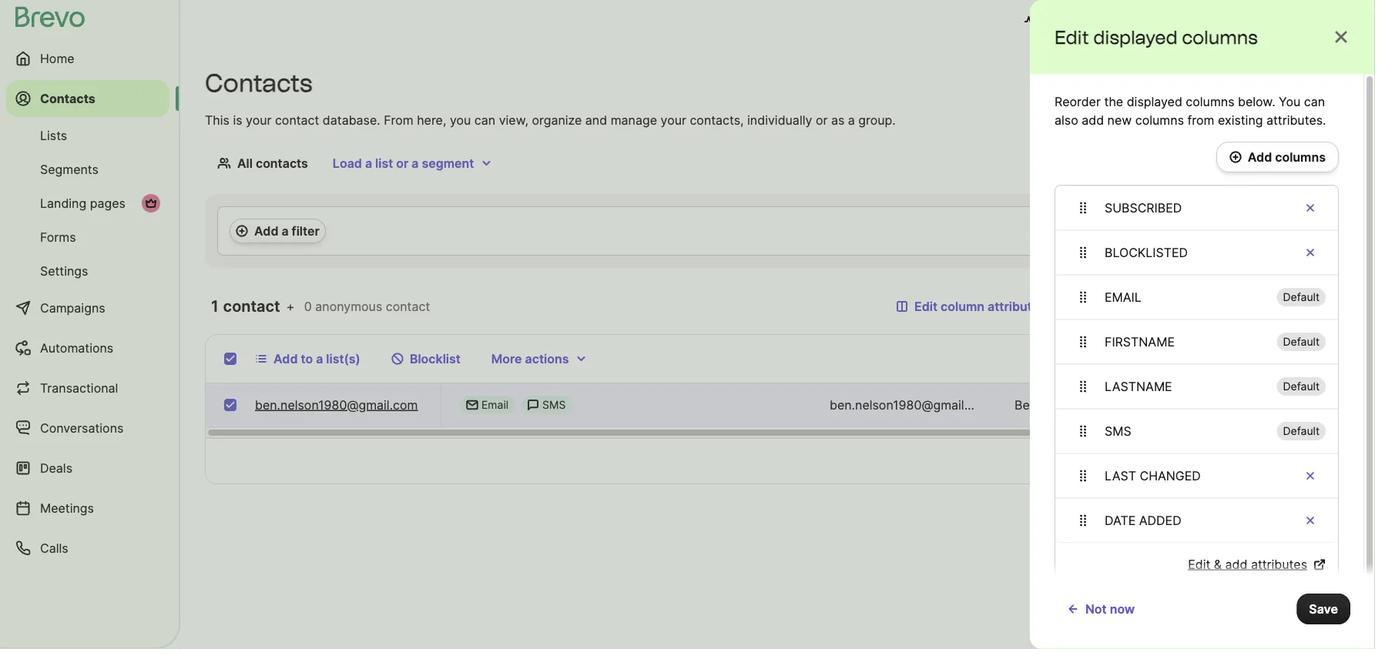 Task type: locate. For each thing, give the bounding box(es) containing it.
0 horizontal spatial attributes
[[988, 299, 1047, 314]]

edit & add attributes link
[[1189, 556, 1327, 574]]

displayed down the import contacts
[[1127, 94, 1183, 109]]

attributes right &
[[1252, 557, 1308, 572]]

ben.nelson1980@gmail.com link
[[255, 396, 418, 415]]

also
[[1055, 113, 1079, 128]]

usage and plan
[[1043, 14, 1135, 29]]

2 vertical spatial add
[[274, 351, 298, 367]]

landing pages
[[40, 196, 126, 211]]

add
[[1082, 113, 1105, 128], [1226, 557, 1248, 572]]

left___rvooi image
[[145, 197, 157, 210]]

1 vertical spatial edit
[[915, 299, 938, 314]]

1 button
[[1294, 451, 1306, 472]]

&
[[1215, 557, 1223, 572]]

browns enterprise
[[1259, 14, 1368, 29]]

4 default from the top
[[1284, 425, 1320, 438]]

attributes inside the edit displayed columns 'dialog'
[[1252, 557, 1308, 572]]

meetings link
[[6, 490, 170, 527]]

displayed up import
[[1094, 26, 1178, 48]]

1 horizontal spatial contacts
[[1156, 76, 1208, 91]]

segment
[[422, 156, 474, 171]]

20 button
[[1129, 446, 1184, 477]]

3 default from the top
[[1284, 380, 1320, 393]]

settings link
[[6, 256, 170, 287]]

pages
[[90, 196, 126, 211]]

contact inside 1 contact + 0 anonymous contact
[[386, 299, 430, 314]]

0 vertical spatial edit
[[1055, 26, 1090, 48]]

0 horizontal spatial your
[[246, 113, 272, 128]]

this
[[205, 113, 230, 128]]

edit left the column
[[915, 299, 938, 314]]

settings
[[40, 264, 88, 279]]

contacts up is
[[205, 68, 313, 98]]

0 horizontal spatial contacts
[[40, 91, 95, 106]]

list(s)
[[326, 351, 361, 367]]

email
[[482, 399, 509, 412]]

campaigns link
[[6, 290, 170, 327]]

and left manage
[[586, 113, 608, 128]]

1
[[211, 297, 219, 316], [1224, 351, 1230, 367], [1221, 454, 1227, 469], [1245, 454, 1251, 469], [1297, 454, 1303, 469]]

0 horizontal spatial can
[[475, 113, 496, 128]]

1 default from the top
[[1284, 291, 1320, 304]]

2 horizontal spatial edit
[[1189, 557, 1211, 572]]

1 vertical spatial add
[[254, 224, 279, 239]]

1-1 of 1
[[1209, 454, 1251, 469]]

conversations link
[[6, 410, 170, 447]]

your right is
[[246, 113, 272, 128]]

edit column attributes button
[[884, 291, 1059, 322]]

1 vertical spatial attributes
[[1252, 557, 1308, 572]]

can right 'you' in the top left of the page
[[475, 113, 496, 128]]

2 default from the top
[[1284, 336, 1320, 349]]

edit column attributes
[[915, 299, 1047, 314]]

contacts up lists
[[40, 91, 95, 106]]

0 vertical spatial add
[[1249, 150, 1273, 165]]

transactional link
[[6, 370, 170, 407]]

default for sms
[[1284, 425, 1320, 438]]

1 horizontal spatial your
[[661, 113, 687, 128]]

sms right left___c25ys image
[[543, 399, 566, 412]]

1-
[[1209, 454, 1221, 469]]

columns down attributes.
[[1276, 150, 1327, 165]]

1 horizontal spatial edit
[[1055, 26, 1090, 48]]

edit inside button
[[915, 299, 938, 314]]

1 horizontal spatial sms
[[1105, 424, 1132, 439]]

conversations
[[40, 421, 124, 436]]

import
[[1113, 76, 1153, 91]]

1 vertical spatial and
[[586, 113, 608, 128]]

calls link
[[6, 530, 170, 567]]

database.
[[323, 113, 381, 128]]

and left plan
[[1084, 14, 1107, 29]]

is
[[233, 113, 242, 128]]

firstname
[[1105, 335, 1175, 350]]

campaigns
[[40, 301, 105, 316]]

0 vertical spatial contacts
[[1156, 76, 1208, 91]]

add right &
[[1226, 557, 1248, 572]]

create
[[1240, 76, 1280, 91]]

0 vertical spatial and
[[1084, 14, 1107, 29]]

add a filter
[[254, 224, 320, 239]]

edit
[[1055, 26, 1090, 48], [915, 299, 938, 314], [1189, 557, 1211, 572]]

contacts up reorder the displayed columns below. you can also add new columns from existing attributes.
[[1156, 76, 1208, 91]]

create a contact
[[1240, 76, 1339, 91]]

a right list
[[412, 156, 419, 171]]

1 horizontal spatial add
[[1226, 557, 1248, 572]]

home
[[40, 51, 74, 66]]

1 ben.nelson1980@gmail.com from the left
[[255, 398, 418, 413]]

contacts for all contacts
[[256, 156, 308, 171]]

contact up blocklist button
[[386, 299, 430, 314]]

edit & add attributes
[[1189, 557, 1308, 572]]

contacts link
[[6, 80, 170, 117]]

default for email
[[1284, 291, 1320, 304]]

a left filter on the left of page
[[282, 224, 289, 239]]

import contacts button
[[1100, 68, 1221, 99]]

or
[[816, 113, 828, 128], [396, 156, 409, 171]]

0 horizontal spatial ben.nelson1980@gmail.com
[[255, 398, 418, 413]]

contacts inside import contacts button
[[1156, 76, 1208, 91]]

add down reorder
[[1082, 113, 1105, 128]]

add inside the edit displayed columns 'dialog'
[[1249, 150, 1273, 165]]

add left filter on the left of page
[[254, 224, 279, 239]]

contacts,
[[690, 113, 744, 128]]

a up you at the right
[[1283, 76, 1290, 91]]

attributes inside button
[[988, 299, 1047, 314]]

attributes right the column
[[988, 299, 1047, 314]]

0 horizontal spatial or
[[396, 156, 409, 171]]

1 horizontal spatial can
[[1305, 94, 1326, 109]]

1 horizontal spatial ben.nelson1980@gmail.com
[[830, 398, 993, 413]]

your right manage
[[661, 113, 687, 128]]

date
[[1105, 513, 1136, 528]]

1 for 1
[[1297, 454, 1303, 469]]

sms up page
[[1105, 424, 1132, 439]]

1 for 1 contact selected
[[1224, 351, 1230, 367]]

1 inside button
[[1297, 454, 1303, 469]]

0 vertical spatial can
[[1305, 94, 1326, 109]]

1 vertical spatial sms
[[1105, 424, 1132, 439]]

edit left plan
[[1055, 26, 1090, 48]]

group.
[[859, 113, 896, 128]]

1 vertical spatial or
[[396, 156, 409, 171]]

0 horizontal spatial contacts
[[256, 156, 308, 171]]

columns down import contacts button
[[1136, 113, 1185, 128]]

not
[[1086, 602, 1107, 617]]

contact up all contacts
[[275, 113, 319, 128]]

2 vertical spatial edit
[[1189, 557, 1211, 572]]

can
[[1305, 94, 1326, 109], [475, 113, 496, 128]]

browns enterprise button
[[1228, 6, 1368, 37]]

can inside reorder the displayed columns below. you can also add new columns from existing attributes.
[[1305, 94, 1326, 109]]

a left list
[[365, 156, 372, 171]]

and
[[1084, 14, 1107, 29], [586, 113, 608, 128]]

contact
[[1293, 76, 1339, 91], [275, 113, 319, 128], [223, 297, 280, 316], [386, 299, 430, 314], [1234, 351, 1278, 367]]

add down existing at the top of page
[[1249, 150, 1273, 165]]

add left 'to'
[[274, 351, 298, 367]]

20
[[1135, 454, 1150, 469]]

1 horizontal spatial attributes
[[1252, 557, 1308, 572]]

attributes.
[[1267, 113, 1327, 128]]

0 horizontal spatial and
[[586, 113, 608, 128]]

to
[[301, 351, 313, 367]]

changed
[[1140, 469, 1202, 484]]

displayed inside reorder the displayed columns below. you can also add new columns from existing attributes.
[[1127, 94, 1183, 109]]

contact up you at the right
[[1293, 76, 1339, 91]]

default for firstname
[[1284, 336, 1320, 349]]

you
[[1280, 94, 1301, 109]]

0 horizontal spatial edit
[[915, 299, 938, 314]]

or right list
[[396, 156, 409, 171]]

added
[[1140, 513, 1182, 528]]

anonymous
[[315, 299, 383, 314]]

or left as
[[816, 113, 828, 128]]

create a contact button
[[1227, 68, 1351, 99]]

0 vertical spatial add
[[1082, 113, 1105, 128]]

automations
[[40, 341, 113, 356]]

0 horizontal spatial sms
[[543, 399, 566, 412]]

edit left &
[[1189, 557, 1211, 572]]

last
[[1105, 469, 1137, 484]]

your
[[246, 113, 272, 128], [661, 113, 687, 128]]

1 vertical spatial displayed
[[1127, 94, 1183, 109]]

contacts right all
[[256, 156, 308, 171]]

0 vertical spatial attributes
[[988, 299, 1047, 314]]

1 horizontal spatial and
[[1084, 14, 1107, 29]]

contact left +
[[223, 297, 280, 316]]

save button
[[1297, 594, 1351, 625]]

contacts for import contacts
[[1156, 76, 1208, 91]]

displayed
[[1094, 26, 1178, 48], [1127, 94, 1183, 109]]

can right you at the right
[[1305, 94, 1326, 109]]

add inside "button"
[[254, 224, 279, 239]]

1 horizontal spatial or
[[816, 113, 828, 128]]

add for add columns
[[1249, 150, 1273, 165]]

edit for edit column attributes
[[915, 299, 938, 314]]

1 vertical spatial contacts
[[256, 156, 308, 171]]

0 horizontal spatial add
[[1082, 113, 1105, 128]]

1 for 1 contact + 0 anonymous contact
[[211, 297, 219, 316]]



Task type: vqa. For each thing, say whether or not it's contained in the screenshot.
The Fields
no



Task type: describe. For each thing, give the bounding box(es) containing it.
default for lastname
[[1284, 380, 1320, 393]]

columns up create
[[1183, 26, 1259, 48]]

1 vertical spatial can
[[475, 113, 496, 128]]

date added button
[[1056, 499, 1339, 543]]

lists
[[40, 128, 67, 143]]

all
[[237, 156, 253, 171]]

load a list or a segment button
[[321, 148, 505, 179]]

or inside button
[[396, 156, 409, 171]]

1 horizontal spatial contacts
[[205, 68, 313, 98]]

sms inside the edit displayed columns 'dialog'
[[1105, 424, 1132, 439]]

a right 'to'
[[316, 351, 323, 367]]

Search by name, email or phone number search field
[[1065, 291, 1351, 322]]

forms link
[[6, 222, 170, 253]]

from
[[1188, 113, 1215, 128]]

page
[[1093, 454, 1122, 469]]

1 vertical spatial add
[[1226, 557, 1248, 572]]

manage
[[611, 113, 658, 128]]

rows per page
[[1036, 454, 1122, 469]]

subscribed
[[1105, 200, 1183, 215]]

last changed button
[[1056, 454, 1339, 499]]

1 contact + 0 anonymous contact
[[211, 297, 430, 316]]

columns inside button
[[1276, 150, 1327, 165]]

as
[[832, 113, 845, 128]]

below.
[[1239, 94, 1276, 109]]

1 contact selected
[[1224, 351, 1331, 367]]

from
[[384, 113, 414, 128]]

email
[[1105, 290, 1142, 305]]

and inside 'button'
[[1084, 14, 1107, 29]]

add a filter button
[[230, 219, 326, 244]]

lastname
[[1105, 379, 1173, 394]]

segments link
[[6, 154, 170, 185]]

new
[[1108, 113, 1133, 128]]

deals
[[40, 461, 72, 476]]

subscribed button
[[1056, 186, 1339, 230]]

add for add a filter
[[254, 224, 279, 239]]

reorder the displayed columns below. you can also add new columns from existing attributes.
[[1055, 94, 1327, 128]]

usage and plan button
[[1013, 6, 1148, 37]]

1 your from the left
[[246, 113, 272, 128]]

all contacts
[[237, 156, 308, 171]]

contact inside the create a contact button
[[1293, 76, 1339, 91]]

edit for edit displayed columns
[[1055, 26, 1090, 48]]

left___c25ys image
[[466, 399, 479, 412]]

now
[[1110, 602, 1136, 617]]

selected
[[1281, 351, 1331, 367]]

+
[[287, 299, 295, 314]]

actions
[[525, 351, 569, 367]]

0 vertical spatial sms
[[543, 399, 566, 412]]

rows
[[1036, 454, 1067, 469]]

add for add to a list(s)
[[274, 351, 298, 367]]

0 vertical spatial displayed
[[1094, 26, 1178, 48]]

add to a list(s) button
[[243, 344, 373, 375]]

edit for edit & add attributes
[[1189, 557, 1211, 572]]

edit displayed columns
[[1055, 26, 1259, 48]]

load
[[333, 156, 362, 171]]

you
[[450, 113, 471, 128]]

per
[[1071, 454, 1090, 469]]

deals link
[[6, 450, 170, 487]]

meetings
[[40, 501, 94, 516]]

blocklist button
[[379, 344, 473, 375]]

a inside "button"
[[282, 224, 289, 239]]

calls
[[40, 541, 68, 556]]

more actions
[[492, 351, 569, 367]]

edit displayed columns dialog
[[1031, 0, 1376, 650]]

add inside reorder the displayed columns below. you can also add new columns from existing attributes.
[[1082, 113, 1105, 128]]

browns
[[1259, 14, 1303, 29]]

2 your from the left
[[661, 113, 687, 128]]

a right as
[[848, 113, 855, 128]]

segments
[[40, 162, 99, 177]]

contact left "selected"
[[1234, 351, 1278, 367]]

columns up from
[[1187, 94, 1235, 109]]

individually
[[748, 113, 813, 128]]

2 ben.nelson1980@gmail.com from the left
[[830, 398, 993, 413]]

list
[[375, 156, 393, 171]]

more
[[492, 351, 522, 367]]

forms
[[40, 230, 76, 245]]

blocklisted
[[1105, 245, 1189, 260]]

0 vertical spatial or
[[816, 113, 828, 128]]

here,
[[417, 113, 447, 128]]

not now button
[[1055, 594, 1148, 625]]

enterprise
[[1306, 14, 1368, 29]]

0
[[304, 299, 312, 314]]

import contacts
[[1113, 76, 1208, 91]]

this is your contact database. from here, you can view, organize and manage your contacts, individually or as a group.
[[205, 113, 896, 128]]

reorder
[[1055, 94, 1101, 109]]

add columns
[[1249, 150, 1327, 165]]

automations link
[[6, 330, 170, 367]]

blocklisted button
[[1056, 230, 1339, 275]]

of
[[1230, 454, 1242, 469]]

transactional
[[40, 381, 118, 396]]

left___c25ys image
[[527, 399, 540, 412]]

view,
[[499, 113, 529, 128]]

load a list or a segment
[[333, 156, 474, 171]]

date added
[[1105, 513, 1182, 528]]

column
[[941, 299, 985, 314]]

lists link
[[6, 120, 170, 151]]

landing pages link
[[6, 188, 170, 219]]

organize
[[532, 113, 582, 128]]

add to a list(s)
[[274, 351, 361, 367]]



